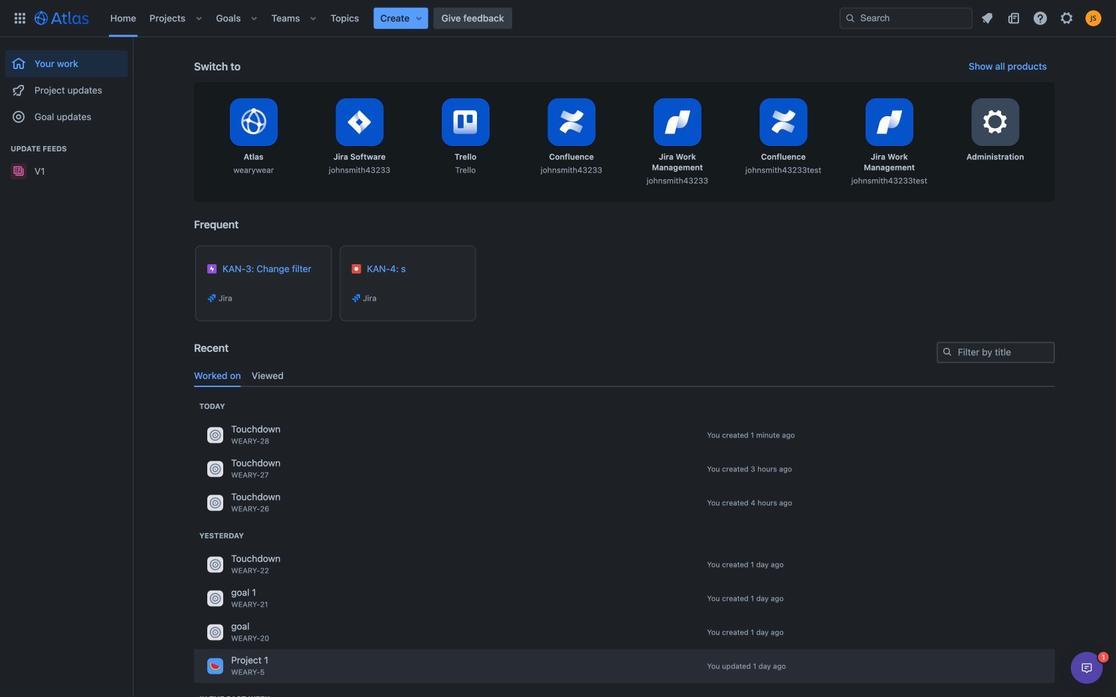 Task type: describe. For each thing, give the bounding box(es) containing it.
1 townsquare image from the top
[[207, 428, 223, 444]]

3 townsquare image from the top
[[207, 591, 223, 607]]

1 townsquare image from the top
[[207, 462, 223, 477]]

switch to... image
[[12, 10, 28, 26]]

3 heading from the top
[[199, 694, 270, 698]]

4 townsquare image from the top
[[207, 659, 223, 675]]

account image
[[1086, 10, 1102, 26]]

0 horizontal spatial settings image
[[980, 106, 1012, 138]]

notifications image
[[980, 10, 996, 26]]

townsquare image for heading corresponding to first townsquare image
[[207, 495, 223, 511]]

top element
[[8, 0, 840, 37]]



Task type: locate. For each thing, give the bounding box(es) containing it.
3 townsquare image from the top
[[207, 625, 223, 641]]

None search field
[[840, 8, 973, 29]]

help image
[[1033, 10, 1049, 26]]

1 vertical spatial settings image
[[980, 106, 1012, 138]]

1 vertical spatial heading
[[199, 531, 244, 542]]

0 vertical spatial townsquare image
[[207, 428, 223, 444]]

search image
[[845, 13, 856, 24]]

group
[[5, 37, 128, 134], [5, 130, 128, 189]]

heading for first townsquare image
[[199, 401, 225, 412]]

townsquare image
[[207, 462, 223, 477], [207, 557, 223, 573], [207, 591, 223, 607], [207, 659, 223, 675]]

2 vertical spatial heading
[[199, 694, 270, 698]]

0 vertical spatial settings image
[[1059, 10, 1075, 26]]

1 heading from the top
[[199, 401, 225, 412]]

search image
[[943, 347, 953, 358]]

jira image
[[207, 293, 217, 304], [207, 293, 217, 304], [351, 293, 362, 304]]

townsquare image for second townsquare image from the bottom's heading
[[207, 625, 223, 641]]

Filter by title field
[[939, 344, 1054, 362]]

2 group from the top
[[5, 130, 128, 189]]

0 vertical spatial heading
[[199, 401, 225, 412]]

2 vertical spatial townsquare image
[[207, 625, 223, 641]]

banner
[[0, 0, 1117, 37]]

2 heading from the top
[[199, 531, 244, 542]]

jira image
[[351, 293, 362, 304]]

1 horizontal spatial settings image
[[1059, 10, 1075, 26]]

heading for second townsquare image from the bottom
[[199, 531, 244, 542]]

tab list
[[189, 365, 1061, 387]]

1 vertical spatial townsquare image
[[207, 495, 223, 511]]

heading
[[199, 401, 225, 412], [199, 531, 244, 542], [199, 694, 270, 698]]

settings image
[[1059, 10, 1075, 26], [980, 106, 1012, 138]]

2 townsquare image from the top
[[207, 495, 223, 511]]

Search field
[[840, 8, 973, 29]]

2 townsquare image from the top
[[207, 557, 223, 573]]

1 group from the top
[[5, 37, 128, 134]]

townsquare image
[[207, 428, 223, 444], [207, 495, 223, 511], [207, 625, 223, 641]]



Task type: vqa. For each thing, say whether or not it's contained in the screenshot.
townsquare icon
yes



